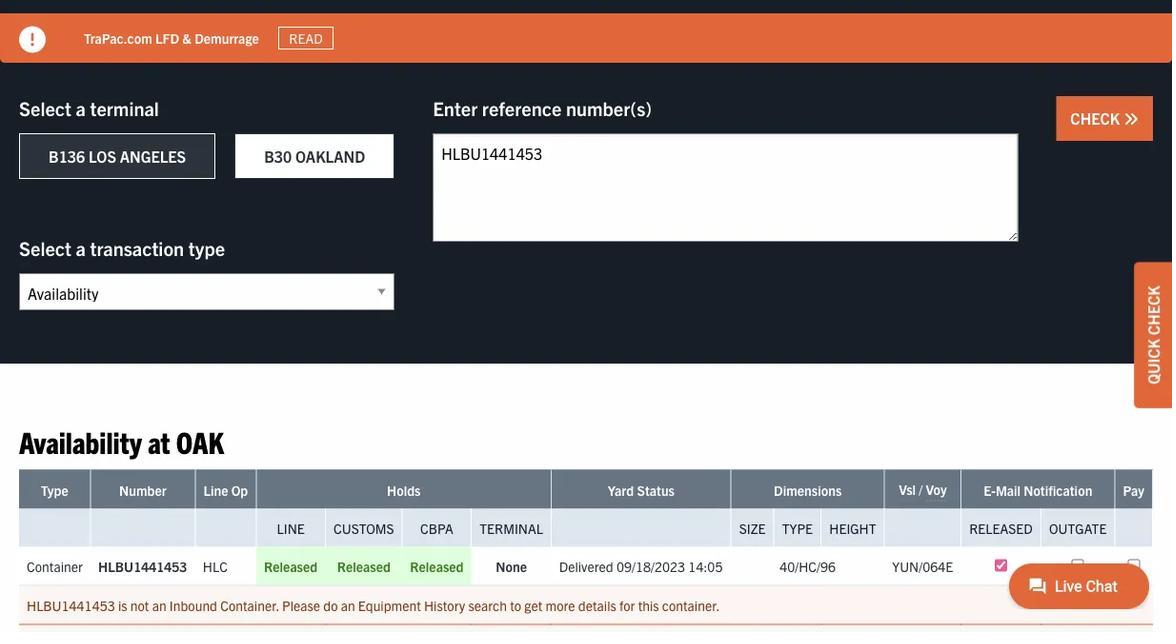 Task type: locate. For each thing, give the bounding box(es) containing it.
an
[[152, 597, 166, 615], [341, 597, 355, 615]]

an right not at the left bottom of page
[[152, 597, 166, 615]]

a for terminal
[[76, 96, 86, 120]]

released up please
[[264, 558, 318, 576]]

released down mail
[[969, 520, 1033, 537]]

hlbu1441453
[[98, 558, 187, 576], [27, 597, 115, 615]]

select
[[19, 96, 71, 120], [19, 236, 71, 260]]

0 horizontal spatial check
[[1071, 109, 1124, 128]]

1 select from the top
[[19, 96, 71, 120]]

1 a from the top
[[76, 96, 86, 120]]

0 vertical spatial line
[[203, 482, 228, 499]]

0 horizontal spatial an
[[152, 597, 166, 615]]

read link
[[278, 27, 334, 50]]

1 horizontal spatial an
[[341, 597, 355, 615]]

availability at oak
[[19, 424, 224, 461]]

1 vertical spatial hlbu1441453
[[27, 597, 115, 615]]

1 vertical spatial check
[[1144, 286, 1163, 336]]

type down availability
[[41, 482, 68, 499]]

0 horizontal spatial line
[[203, 482, 228, 499]]

0 vertical spatial hlbu1441453
[[98, 558, 187, 576]]

hlbu1441453 down container
[[27, 597, 115, 615]]

please
[[282, 597, 320, 615]]

1 horizontal spatial type
[[782, 520, 813, 537]]

oak
[[176, 424, 224, 461]]

delivered
[[559, 558, 614, 576]]

transaction
[[90, 236, 184, 260]]

for
[[619, 597, 635, 615]]

at
[[148, 424, 170, 461]]

terminal
[[90, 96, 159, 120]]

Enter reference number(s) text field
[[433, 134, 1018, 243]]

oakland
[[295, 147, 365, 166]]

released
[[969, 520, 1033, 537], [264, 558, 318, 576], [337, 558, 391, 576], [410, 558, 464, 576]]

released down cbpa
[[410, 558, 464, 576]]

vsl
[[899, 481, 916, 498]]

1 vertical spatial select
[[19, 236, 71, 260]]

e-mail notification
[[984, 482, 1093, 499]]

get
[[525, 597, 543, 615]]

enter
[[433, 96, 478, 120]]

None checkbox
[[1072, 560, 1084, 573]]

e-
[[984, 482, 996, 499]]

an right the do
[[341, 597, 355, 615]]

solid image
[[19, 27, 46, 53]]

hlbu1441453 for hlbu1441453 is not an inbound container. please do an equipment history search to get more details for this container.
[[27, 597, 115, 615]]

solid image
[[1124, 112, 1139, 127]]

los
[[89, 147, 116, 166]]

1 vertical spatial type
[[782, 520, 813, 537]]

check
[[1071, 109, 1124, 128], [1144, 286, 1163, 336]]

number
[[119, 482, 167, 499]]

line
[[203, 482, 228, 499], [277, 520, 305, 537]]

hlbu1441453 up not at the left bottom of page
[[98, 558, 187, 576]]

a
[[76, 96, 86, 120], [76, 236, 86, 260]]

customs
[[334, 520, 394, 537]]

2 select from the top
[[19, 236, 71, 260]]

status
[[637, 482, 675, 499]]

details
[[578, 597, 616, 615]]

select left "transaction"
[[19, 236, 71, 260]]

2 a from the top
[[76, 236, 86, 260]]

line left the op
[[203, 482, 228, 499]]

quick check
[[1144, 286, 1163, 385]]

select for select a terminal
[[19, 96, 71, 120]]

trapac.com
[[84, 30, 152, 47]]

inbound
[[169, 597, 217, 615]]

0 vertical spatial a
[[76, 96, 86, 120]]

select for select a transaction type
[[19, 236, 71, 260]]

none
[[496, 558, 527, 576]]

1 vertical spatial line
[[277, 520, 305, 537]]

None checkbox
[[995, 560, 1007, 573], [1128, 560, 1140, 573], [995, 560, 1007, 573], [1128, 560, 1140, 573]]

terminal
[[480, 520, 543, 537]]

1 vertical spatial a
[[76, 236, 86, 260]]

type
[[41, 482, 68, 499], [782, 520, 813, 537]]

demurrage
[[195, 30, 259, 47]]

0 vertical spatial type
[[41, 482, 68, 499]]

a left terminal at the left top of page
[[76, 96, 86, 120]]

40/hc/96
[[780, 558, 836, 576]]

search
[[468, 597, 507, 615]]

check button
[[1056, 97, 1153, 142]]

type up 40/hc/96
[[782, 520, 813, 537]]

enter reference number(s)
[[433, 96, 652, 120]]

2 an from the left
[[341, 597, 355, 615]]

notification
[[1024, 482, 1093, 499]]

op
[[231, 482, 248, 499]]

yun/064e
[[892, 558, 953, 576]]

09/18/2023
[[617, 558, 685, 576]]

0 vertical spatial check
[[1071, 109, 1124, 128]]

number(s)
[[566, 96, 652, 120]]

select up b136
[[19, 96, 71, 120]]

1 horizontal spatial line
[[277, 520, 305, 537]]

a left "transaction"
[[76, 236, 86, 260]]

line op
[[203, 482, 248, 499]]

b136
[[49, 147, 85, 166]]

line left customs
[[277, 520, 305, 537]]

0 vertical spatial select
[[19, 96, 71, 120]]

1 horizontal spatial check
[[1144, 286, 1163, 336]]

is
[[118, 597, 127, 615]]

angeles
[[120, 147, 186, 166]]



Task type: describe. For each thing, give the bounding box(es) containing it.
to
[[510, 597, 521, 615]]

this
[[638, 597, 659, 615]]

size
[[739, 520, 766, 537]]

b30 oakland
[[264, 147, 365, 166]]

select a terminal
[[19, 96, 159, 120]]

height
[[829, 520, 876, 537]]

reference
[[482, 96, 562, 120]]

do
[[323, 597, 338, 615]]

container
[[27, 558, 83, 576]]

yard
[[608, 482, 634, 499]]

14:05
[[688, 558, 723, 576]]

&
[[182, 30, 192, 47]]

b30
[[264, 147, 292, 166]]

read
[[289, 30, 323, 47]]

container.
[[220, 597, 279, 615]]

lfd
[[155, 30, 179, 47]]

container.
[[662, 597, 720, 615]]

availability
[[19, 424, 142, 461]]

equipment
[[358, 597, 421, 615]]

b136 los angeles
[[49, 147, 186, 166]]

delivered 09/18/2023 14:05
[[559, 558, 723, 576]]

/
[[919, 481, 923, 498]]

dimensions
[[774, 482, 842, 499]]

mail
[[996, 482, 1021, 499]]

quick check link
[[1134, 262, 1172, 409]]

outgate
[[1049, 520, 1107, 537]]

not
[[130, 597, 149, 615]]

voy
[[926, 481, 947, 498]]

pay
[[1123, 482, 1145, 499]]

holds
[[387, 482, 421, 499]]

cbpa
[[420, 520, 453, 537]]

type
[[188, 236, 225, 260]]

history
[[424, 597, 465, 615]]

quick
[[1144, 339, 1163, 385]]

hlbu1441453 is not an inbound container. please do an equipment history search to get more details for this container.
[[27, 597, 720, 615]]

0 horizontal spatial type
[[41, 482, 68, 499]]

line for line op
[[203, 482, 228, 499]]

more
[[546, 597, 575, 615]]

check inside button
[[1071, 109, 1124, 128]]

hlc
[[203, 558, 228, 576]]

vsl / voy
[[899, 481, 947, 498]]

trapac.com lfd & demurrage
[[84, 30, 259, 47]]

line for line
[[277, 520, 305, 537]]

1 an from the left
[[152, 597, 166, 615]]

released down customs
[[337, 558, 391, 576]]

a for transaction
[[76, 236, 86, 260]]

yard status
[[608, 482, 675, 499]]

hlbu1441453 for hlbu1441453
[[98, 558, 187, 576]]

select a transaction type
[[19, 236, 225, 260]]



Task type: vqa. For each thing, say whether or not it's contained in the screenshot.
Los
yes



